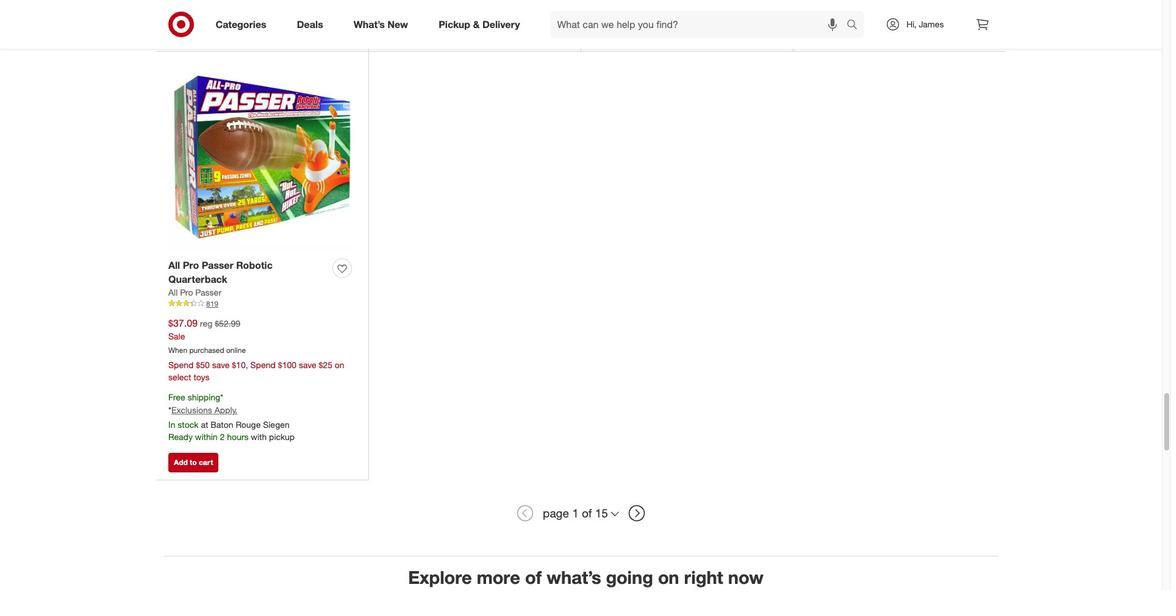 Task type: describe. For each thing, give the bounding box(es) containing it.
$100
[[278, 360, 296, 370]]

1 spend from the left
[[168, 360, 194, 370]]

categories
[[216, 18, 266, 30]]

when
[[168, 346, 187, 355]]

What can we help you find? suggestions appear below search field
[[550, 11, 850, 38]]

online
[[226, 346, 246, 355]]

2 save from the left
[[299, 360, 316, 370]]

deals
[[297, 18, 323, 30]]

$50
[[196, 360, 210, 370]]

2
[[220, 432, 225, 442]]

select
[[168, 372, 191, 382]]

now
[[728, 566, 764, 588]]

all for all pro passer
[[168, 287, 178, 297]]

passer for all pro passer robotic quarterback
[[202, 259, 233, 271]]

15
[[595, 506, 608, 520]]

pickup
[[269, 432, 295, 442]]

explore more of what's going on right now
[[408, 566, 764, 588]]

stock
[[178, 420, 199, 430]]

ready
[[168, 432, 193, 442]]

shipping
[[188, 392, 220, 403]]

free
[[168, 392, 185, 403]]

&
[[473, 18, 480, 30]]

of for more
[[525, 566, 542, 588]]

pickup & delivery
[[439, 18, 520, 30]]

all pro passer
[[168, 287, 221, 297]]

pro for all pro passer
[[180, 287, 193, 297]]

in
[[168, 420, 175, 430]]

apply.
[[215, 405, 237, 416]]

within
[[195, 432, 217, 442]]

1
[[572, 506, 579, 520]]

purchased
[[189, 346, 224, 355]]

james
[[919, 19, 944, 29]]

page
[[543, 506, 569, 520]]

going
[[606, 566, 653, 588]]

hi, james
[[907, 19, 944, 29]]

siegen
[[263, 420, 290, 430]]

at
[[201, 420, 208, 430]]

1 save from the left
[[212, 360, 230, 370]]

pickup
[[439, 18, 470, 30]]

hours
[[227, 432, 248, 442]]

0 vertical spatial *
[[220, 392, 223, 403]]

search button
[[841, 11, 871, 40]]

more
[[477, 566, 520, 588]]



Task type: vqa. For each thing, say whether or not it's contained in the screenshot.
the leftmost 27
no



Task type: locate. For each thing, give the bounding box(es) containing it.
exclusions apply. button
[[171, 405, 237, 417]]

add to cart
[[174, 29, 213, 38], [598, 29, 638, 38], [811, 29, 850, 38], [174, 458, 213, 467]]

exclusions
[[171, 405, 212, 416]]

1 vertical spatial passer
[[195, 287, 221, 297]]

* up apply.
[[220, 392, 223, 403]]

hi,
[[907, 19, 916, 29]]

new
[[388, 18, 408, 30]]

spend right '$10,'
[[250, 360, 276, 370]]

save left $25
[[299, 360, 316, 370]]

of for 1
[[582, 506, 592, 520]]

pro up the quarterback
[[183, 259, 199, 271]]

all up the quarterback
[[168, 259, 180, 271]]

2 spend from the left
[[250, 360, 276, 370]]

categories link
[[205, 11, 282, 38]]

on right $25
[[335, 360, 344, 370]]

quarterback
[[168, 273, 227, 285]]

$37.09 reg $52.99 sale when purchased online spend $50 save $10, spend $100 save $25 on select toys
[[168, 317, 344, 382]]

sale
[[168, 331, 185, 341]]

passer inside all pro passer robotic quarterback
[[202, 259, 233, 271]]

on left right
[[658, 566, 679, 588]]

pickup & delivery link
[[428, 11, 535, 38]]

what's
[[547, 566, 601, 588]]

deals link
[[286, 11, 338, 38]]

spend up select
[[168, 360, 194, 370]]

pro inside all pro passer robotic quarterback
[[183, 259, 199, 271]]

of inside dropdown button
[[582, 506, 592, 520]]

0 horizontal spatial of
[[525, 566, 542, 588]]

all
[[168, 259, 180, 271], [168, 287, 178, 297]]

right
[[684, 566, 723, 588]]

all pro passer link
[[168, 286, 221, 299]]

search
[[841, 19, 871, 31]]

1 horizontal spatial save
[[299, 360, 316, 370]]

of
[[582, 506, 592, 520], [525, 566, 542, 588]]

of right 1
[[582, 506, 592, 520]]

1 vertical spatial of
[[525, 566, 542, 588]]

all pro passer robotic quarterback image
[[168, 64, 356, 252], [168, 64, 356, 252]]

$52.99
[[215, 318, 240, 329]]

page 1 of 15 button
[[537, 500, 625, 527]]

0 horizontal spatial on
[[335, 360, 344, 370]]

what's
[[354, 18, 385, 30]]

pro
[[183, 259, 199, 271], [180, 287, 193, 297]]

cart
[[199, 29, 213, 38], [623, 29, 638, 38], [836, 29, 850, 38], [199, 458, 213, 467]]

0 vertical spatial on
[[335, 360, 344, 370]]

page 1 of 15
[[543, 506, 608, 520]]

with
[[251, 432, 267, 442]]

1 vertical spatial on
[[658, 566, 679, 588]]

all pro passer robotic quarterback
[[168, 259, 273, 285]]

spend
[[168, 360, 194, 370], [250, 360, 276, 370]]

0 horizontal spatial spend
[[168, 360, 194, 370]]

delivery
[[482, 18, 520, 30]]

0 horizontal spatial save
[[212, 360, 230, 370]]

passer
[[202, 259, 233, 271], [195, 287, 221, 297]]

save
[[212, 360, 230, 370], [299, 360, 316, 370]]

* down free
[[168, 405, 171, 416]]

reg
[[200, 318, 212, 329]]

add to cart button
[[168, 24, 219, 44], [593, 24, 643, 44], [805, 24, 855, 44], [168, 453, 219, 473]]

0 vertical spatial all
[[168, 259, 180, 271]]

$37.09
[[168, 317, 198, 329]]

819 link
[[168, 299, 356, 309]]

1 horizontal spatial spend
[[250, 360, 276, 370]]

all for all pro passer robotic quarterback
[[168, 259, 180, 271]]

1 horizontal spatial *
[[220, 392, 223, 403]]

819
[[206, 299, 218, 308]]

rouge
[[236, 420, 261, 430]]

0 vertical spatial passer
[[202, 259, 233, 271]]

0 horizontal spatial *
[[168, 405, 171, 416]]

passer up the quarterback
[[202, 259, 233, 271]]

all pro passer robotic quarterback link
[[168, 259, 328, 286]]

1 horizontal spatial of
[[582, 506, 592, 520]]

$10,
[[232, 360, 248, 370]]

0 vertical spatial of
[[582, 506, 592, 520]]

what's new link
[[343, 11, 423, 38]]

on
[[335, 360, 344, 370], [658, 566, 679, 588]]

save right $50
[[212, 360, 230, 370]]

what's new
[[354, 18, 408, 30]]

pro down the quarterback
[[180, 287, 193, 297]]

*
[[220, 392, 223, 403], [168, 405, 171, 416]]

1 vertical spatial pro
[[180, 287, 193, 297]]

1 vertical spatial *
[[168, 405, 171, 416]]

toys
[[194, 372, 210, 382]]

of right more
[[525, 566, 542, 588]]

$25
[[319, 360, 332, 370]]

to
[[190, 29, 197, 38], [614, 29, 621, 38], [827, 29, 834, 38], [190, 458, 197, 467]]

all inside all pro passer robotic quarterback
[[168, 259, 180, 271]]

robotic
[[236, 259, 273, 271]]

baton
[[211, 420, 233, 430]]

add
[[174, 29, 188, 38], [598, 29, 612, 38], [811, 29, 824, 38], [174, 458, 188, 467]]

2 all from the top
[[168, 287, 178, 297]]

0 vertical spatial pro
[[183, 259, 199, 271]]

passer for all pro passer
[[195, 287, 221, 297]]

1 all from the top
[[168, 259, 180, 271]]

on inside $37.09 reg $52.99 sale when purchased online spend $50 save $10, spend $100 save $25 on select toys
[[335, 360, 344, 370]]

1 horizontal spatial on
[[658, 566, 679, 588]]

pro for all pro passer robotic quarterback
[[183, 259, 199, 271]]

explore
[[408, 566, 472, 588]]

free shipping * * exclusions apply. in stock at  baton rouge siegen ready within 2 hours with pickup
[[168, 392, 295, 442]]

1 vertical spatial all
[[168, 287, 178, 297]]

all down the quarterback
[[168, 287, 178, 297]]

passer up 819
[[195, 287, 221, 297]]



